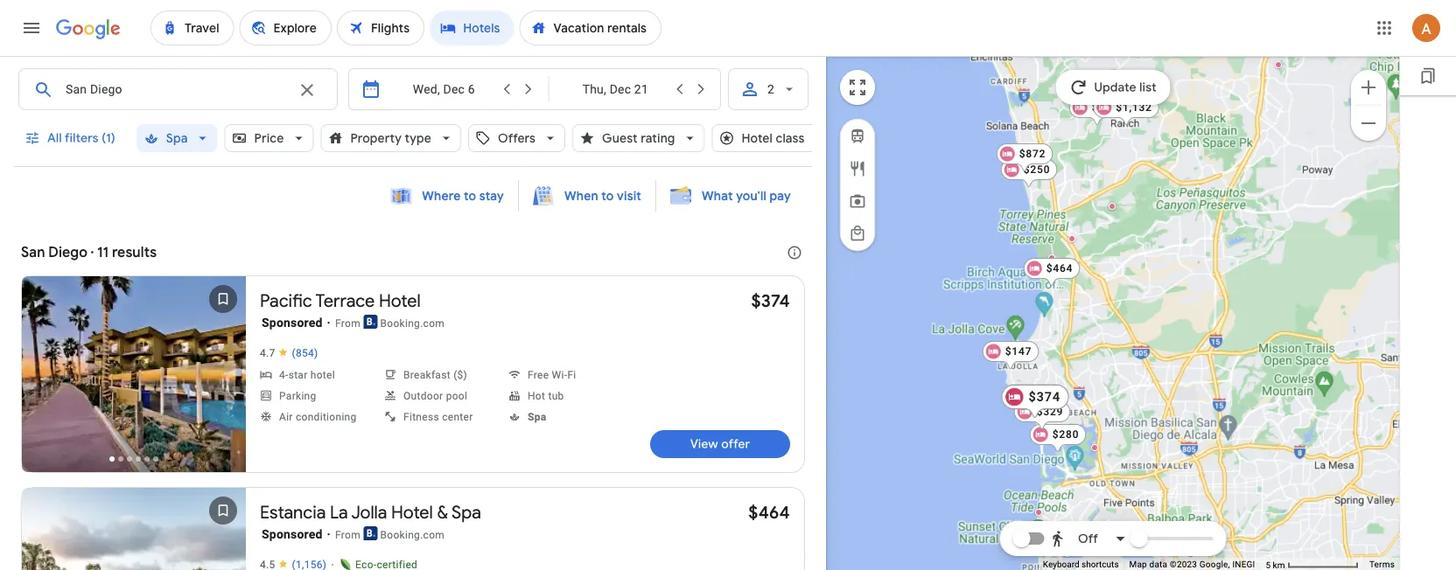 Task type: vqa. For each thing, say whether or not it's contained in the screenshot.
the top dates
no



Task type: describe. For each thing, give the bounding box(es) containing it.
property
[[351, 130, 402, 146]]

learn more about these results image
[[774, 232, 816, 274]]

inegi
[[1233, 560, 1256, 571]]

zoom out map image
[[1359, 113, 1380, 134]]

to for visit
[[602, 188, 614, 204]]

hotel class
[[742, 130, 805, 146]]

hotel class button
[[712, 117, 835, 159]]

san
[[21, 244, 45, 262]]

update list
[[1095, 80, 1157, 95]]

1 horizontal spatial $464 link
[[1024, 258, 1081, 288]]

view offer link
[[651, 431, 791, 459]]

1 vertical spatial $464
[[749, 502, 791, 524]]

(1)
[[102, 130, 115, 146]]

$1,132
[[1117, 102, 1153, 114]]

list
[[1140, 80, 1157, 95]]

$329 link
[[1015, 402, 1071, 432]]

spa button
[[136, 117, 218, 159]]

when to visit button
[[523, 179, 652, 213]]

2
[[768, 82, 775, 96]]

when to visit
[[565, 188, 642, 204]]

$872
[[1020, 148, 1046, 160]]

map region
[[827, 0, 1457, 571]]

san diego mission bay resort image
[[1092, 445, 1099, 452]]

view offer button
[[651, 431, 791, 459]]

hotel
[[742, 130, 773, 146]]

kona kai san diego resort image
[[1065, 551, 1072, 558]]

where
[[422, 188, 461, 204]]

update
[[1095, 80, 1137, 95]]

$280
[[1053, 429, 1080, 441]]

save pacific terrace hotel to collection image
[[202, 278, 244, 320]]

filters
[[65, 130, 99, 146]]

(854)
[[292, 348, 318, 360]]

hilton garden inn san diego del mar image
[[1069, 236, 1076, 243]]

where to stay
[[422, 188, 504, 204]]

price
[[254, 130, 284, 146]]

all filters (1)
[[47, 130, 115, 146]]

$872 link
[[997, 144, 1054, 173]]

keyboard shortcuts button
[[1044, 559, 1119, 571]]

visit
[[617, 188, 642, 204]]

keyboard
[[1044, 560, 1080, 571]]

google,
[[1200, 560, 1231, 571]]

$250
[[1024, 164, 1051, 176]]

$280 link
[[1030, 425, 1087, 454]]

map data ©2023 google, inegi
[[1130, 560, 1256, 571]]

property type button
[[321, 117, 461, 159]]

4.7
[[260, 348, 275, 360]]

$329
[[1037, 406, 1064, 419]]

price button
[[225, 117, 314, 159]]

hilton san diego bayfront image
[[1160, 559, 1167, 566]]

rating
[[641, 130, 676, 146]]

when
[[565, 188, 599, 204]]

zoom in map image
[[1359, 77, 1380, 98]]

what you'll pay
[[702, 188, 791, 204]]

pay
[[770, 188, 791, 204]]

©2023
[[1170, 560, 1198, 571]]

shortcuts
[[1082, 560, 1119, 571]]

0 horizontal spatial $374 link
[[752, 290, 791, 312]]

4.5 out of 5 stars from 1,156 reviews image
[[260, 559, 327, 571]]

$250 link
[[1001, 159, 1058, 189]]

terms link
[[1370, 560, 1396, 571]]

all
[[47, 130, 62, 146]]

0 horizontal spatial $374
[[752, 290, 791, 312]]

next image
[[202, 357, 244, 399]]



Task type: locate. For each thing, give the bounding box(es) containing it.
$464
[[1047, 263, 1074, 275], [749, 502, 791, 524]]

off
[[1079, 531, 1099, 547]]

$464 link down offer
[[749, 502, 791, 524]]

4.7 out of 5 stars from 854 reviews image
[[260, 347, 318, 360]]

$464 down offer
[[749, 502, 791, 524]]

1 horizontal spatial $374
[[1030, 392, 1057, 405]]

photo 1 image for $464
[[22, 489, 246, 571]]

2 to from the left
[[602, 188, 614, 204]]

to inside button
[[602, 188, 614, 204]]

1 horizontal spatial to
[[602, 188, 614, 204]]

to for stay
[[464, 188, 476, 204]]

photos list for $374
[[22, 277, 246, 488]]

the lodge at torrey pines image
[[1049, 255, 1056, 262]]

photo 1 image for $374
[[22, 277, 246, 473]]

2 photo 1 image from the top
[[22, 489, 246, 571]]

offer
[[722, 437, 751, 453]]

off button
[[1047, 518, 1133, 560]]

results
[[112, 244, 157, 262]]

diego · 11
[[48, 244, 109, 262]]

guest rating button
[[573, 117, 705, 159]]

clear image
[[297, 80, 318, 101]]

what you'll pay button
[[660, 179, 802, 213]]

1 horizontal spatial $464
[[1047, 263, 1074, 275]]

fairmont grand del mar image
[[1109, 203, 1116, 210]]

photo 1 image
[[22, 277, 246, 473], [22, 489, 246, 571]]

to inside "button"
[[464, 188, 476, 204]]

offers button
[[468, 117, 566, 159]]

0 horizontal spatial $464
[[749, 502, 791, 524]]

1 photos list from the top
[[22, 277, 246, 488]]

to
[[464, 188, 476, 204], [602, 188, 614, 204]]

to left visit
[[602, 188, 614, 204]]

map
[[1130, 560, 1148, 571]]

type
[[405, 130, 432, 146]]

0 vertical spatial $374 link
[[752, 290, 791, 312]]

1 vertical spatial photos list
[[22, 489, 246, 571]]

the inn at sunset cliffs image
[[1036, 510, 1043, 517]]

where to stay button
[[380, 179, 515, 213]]

all filters (1) button
[[14, 117, 129, 159]]

rancho bernardo inn image
[[1276, 61, 1283, 68]]

photos list
[[22, 277, 246, 488], [22, 489, 246, 571]]

terms
[[1370, 560, 1396, 571]]

$147
[[1006, 346, 1032, 358]]

what
[[702, 188, 733, 204]]

stay
[[480, 188, 504, 204]]

1 vertical spatial $464 link
[[749, 502, 791, 524]]

$1,132 link
[[1094, 97, 1160, 127]]

$374 link
[[752, 290, 791, 312], [1008, 388, 1064, 418]]

class
[[776, 130, 805, 146]]

$464 link down the hilton garden inn san diego del mar image
[[1024, 258, 1081, 288]]

1 vertical spatial $374 link
[[1008, 388, 1064, 418]]

0 vertical spatial photos list
[[22, 277, 246, 488]]

back image
[[24, 357, 66, 399]]

you'll
[[737, 188, 767, 204]]

main menu image
[[21, 18, 42, 39]]

property type
[[351, 130, 432, 146]]

view offer
[[691, 437, 751, 453]]

guest
[[602, 130, 638, 146]]

0 vertical spatial photo 1 image
[[22, 277, 246, 473]]

Search for places, hotels and more text field
[[65, 69, 286, 109]]

save estancia la jolla hotel & spa to collection image
[[202, 490, 244, 532]]

view larger map image
[[848, 77, 869, 98]]

2 photos list from the top
[[22, 489, 246, 571]]

to left stay
[[464, 188, 476, 204]]

$186 link
[[1070, 97, 1126, 127]]

keyboard shortcuts
[[1044, 560, 1119, 571]]

0 vertical spatial $464
[[1047, 263, 1074, 275]]

spa
[[166, 130, 188, 146]]

0 horizontal spatial to
[[464, 188, 476, 204]]

$186
[[1092, 102, 1119, 114]]

0 vertical spatial $464 link
[[1024, 258, 1081, 288]]

$374 link up $280 link
[[1008, 388, 1064, 418]]

0 vertical spatial $374
[[752, 290, 791, 312]]

1 horizontal spatial $374 link
[[1008, 388, 1064, 418]]

data
[[1150, 560, 1168, 571]]

2 button
[[728, 68, 809, 110]]

Check-in text field
[[392, 69, 496, 109]]

1 vertical spatial photo 1 image
[[22, 489, 246, 571]]

$374
[[752, 290, 791, 312], [1030, 392, 1057, 405]]

$464 link
[[1024, 258, 1081, 288], [749, 502, 791, 524]]

$464 inside the map region
[[1047, 263, 1074, 275]]

update list button
[[1056, 70, 1171, 105]]

0 horizontal spatial $464 link
[[749, 502, 791, 524]]

$147 link
[[983, 341, 1039, 371]]

$374 link down learn more about these results image at right
[[752, 290, 791, 312]]

photos list for $464
[[22, 489, 246, 571]]

1 vertical spatial $374
[[1030, 392, 1057, 405]]

$374 up $329
[[1030, 392, 1057, 405]]

1 to from the left
[[464, 188, 476, 204]]

filters form
[[14, 56, 835, 177]]

1 photo 1 image from the top
[[22, 277, 246, 473]]

$374 down learn more about these results image at right
[[752, 290, 791, 312]]

$374 inside the map region
[[1030, 392, 1057, 405]]

offers
[[498, 130, 536, 146]]

guest rating
[[602, 130, 676, 146]]

san diego · 11 results
[[21, 244, 157, 262]]

Check-out text field
[[563, 69, 669, 109]]

$464 down the lodge at torrey pines icon
[[1047, 263, 1074, 275]]

view
[[691, 437, 719, 453]]



